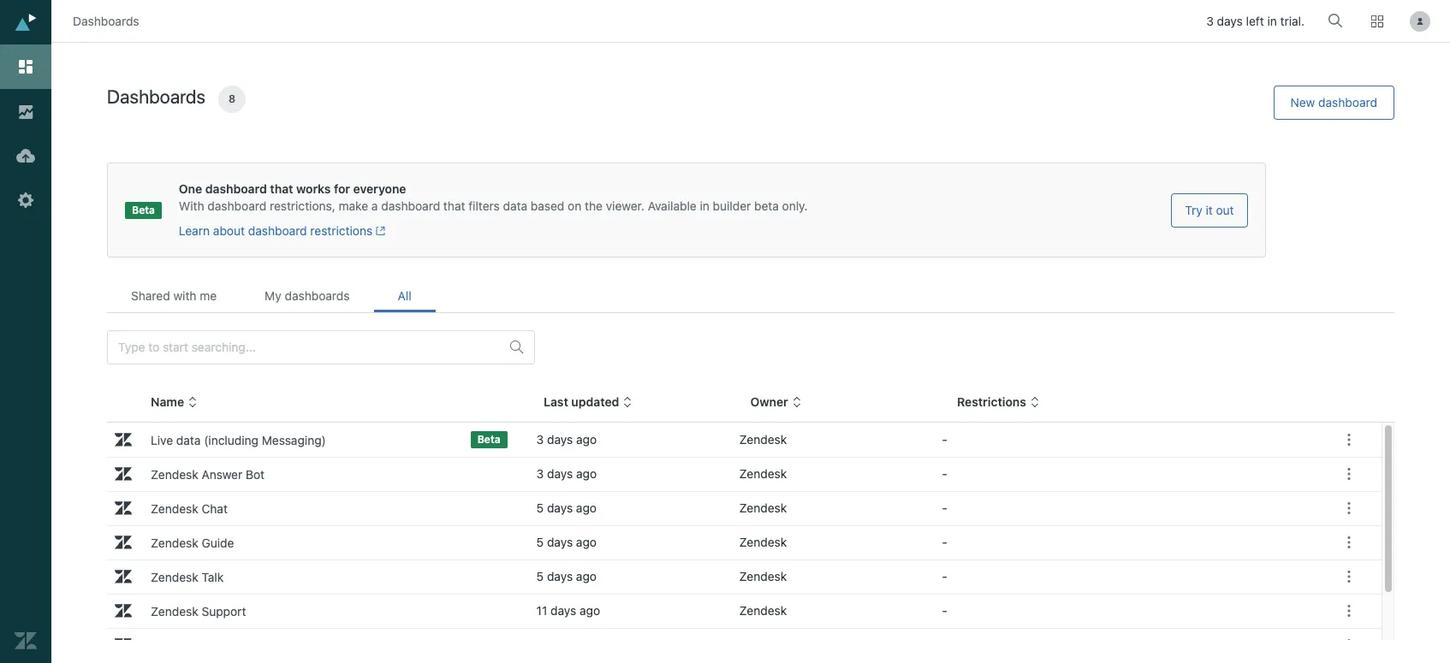 Task type: describe. For each thing, give the bounding box(es) containing it.
dashboard inside button
[[1319, 95, 1378, 110]]

5 zendesk from the top
[[740, 570, 787, 584]]

restrictions,
[[270, 199, 336, 213]]

zendesk products image
[[1372, 15, 1384, 27]]

based
[[531, 199, 565, 213]]

shared with me
[[131, 289, 217, 303]]

zendesk image
[[15, 630, 37, 653]]

0 vertical spatial beta
[[132, 203, 155, 216]]

11 days ago
[[537, 604, 601, 618]]

1 3 days ago from the top
[[537, 432, 597, 447]]

learn about dashboard restrictions
[[179, 224, 373, 238]]

5 - from the top
[[942, 570, 948, 584]]

filters
[[469, 199, 500, 213]]

owner button
[[751, 394, 802, 410]]

3 5 days ago from the top
[[537, 570, 597, 584]]

name text field for 3 days ago
[[145, 462, 501, 486]]

try it out button
[[1172, 193, 1248, 227]]

updated
[[572, 395, 620, 409]]

2 zendesk from the top
[[740, 467, 787, 481]]

days for fourth name text box from the top of the page
[[551, 604, 577, 618]]

restrictions button
[[957, 394, 1040, 410]]

shared with me tab
[[107, 279, 241, 313]]

viewer.
[[606, 199, 645, 213]]

make
[[339, 199, 368, 213]]

admin image
[[15, 189, 37, 212]]

1 5 from the top
[[537, 501, 544, 516]]

learn
[[179, 224, 210, 238]]

new dashboard button
[[1274, 86, 1395, 120]]

6 zendesk from the top
[[740, 604, 787, 618]]

it
[[1206, 203, 1213, 217]]

builder
[[713, 199, 751, 213]]

days for 2nd name text box from the top of the page
[[547, 535, 573, 550]]

5 for 3rd name text box from the top
[[537, 570, 544, 584]]

try it out
[[1186, 203, 1235, 217]]

days for name text field for 3 days ago
[[547, 467, 573, 481]]

days for first name text box
[[547, 432, 573, 447]]

1 vertical spatial dashboards
[[107, 86, 206, 108]]

with
[[179, 199, 204, 213]]

restrictions
[[957, 395, 1027, 409]]

2 - from the top
[[942, 467, 948, 481]]

datasets image
[[15, 145, 37, 167]]

2 3 days ago from the top
[[537, 467, 597, 481]]

about
[[213, 224, 245, 238]]

works
[[296, 182, 331, 196]]

3 - from the top
[[942, 501, 948, 516]]

2 vertical spatial 3
[[537, 467, 544, 481]]

8
[[229, 92, 236, 105]]

my
[[265, 289, 282, 303]]

name button
[[151, 394, 198, 410]]

only.
[[782, 199, 808, 213]]

reports image
[[15, 100, 37, 122]]



Task type: locate. For each thing, give the bounding box(es) containing it.
1 horizontal spatial beta
[[478, 433, 501, 446]]

that up restrictions,
[[270, 182, 293, 196]]

0 vertical spatial dashboards
[[73, 14, 139, 28]]

2 name text field from the top
[[145, 497, 501, 521]]

1 vertical spatial in
[[700, 199, 710, 213]]

1 5 days ago from the top
[[537, 501, 597, 516]]

4 name text field from the top
[[145, 599, 501, 623]]

0 vertical spatial in
[[1268, 14, 1278, 29]]

5 days ago
[[537, 501, 597, 516], [537, 535, 597, 550], [537, 570, 597, 584]]

1 - from the top
[[942, 432, 948, 447]]

3
[[1207, 14, 1214, 29], [537, 432, 544, 447], [537, 467, 544, 481]]

0 vertical spatial name text field
[[145, 462, 501, 486]]

0 vertical spatial 3
[[1207, 14, 1214, 29]]

1 horizontal spatial that
[[444, 199, 465, 213]]

tab list containing shared with me
[[107, 279, 1395, 313]]

everyone
[[353, 182, 406, 196]]

1 name text field from the top
[[145, 462, 501, 486]]

in left builder
[[700, 199, 710, 213]]

Name text field
[[145, 428, 454, 452], [145, 531, 501, 555], [145, 565, 501, 589], [145, 599, 501, 623]]

ago
[[576, 432, 597, 447], [576, 467, 597, 481], [576, 501, 597, 516], [576, 535, 597, 550], [576, 570, 597, 584], [580, 604, 601, 618]]

4 - from the top
[[942, 535, 948, 550]]

beta
[[132, 203, 155, 216], [478, 433, 501, 446]]

1 vertical spatial 3
[[537, 432, 544, 447]]

restrictions
[[310, 224, 373, 238]]

all
[[398, 289, 412, 303]]

try
[[1186, 203, 1203, 217]]

0 vertical spatial 3 days ago
[[537, 432, 597, 447]]

a
[[372, 199, 378, 213]]

6 - from the top
[[942, 604, 948, 618]]

shared
[[131, 289, 170, 303]]

3 days ago
[[537, 432, 597, 447], [537, 467, 597, 481]]

Search field
[[118, 340, 504, 355]]

5
[[537, 501, 544, 516], [537, 535, 544, 550], [537, 570, 544, 584]]

out
[[1217, 203, 1235, 217]]

dashboard
[[1319, 95, 1378, 110], [205, 182, 267, 196], [208, 199, 267, 213], [381, 199, 440, 213], [248, 224, 307, 238]]

my dashboards
[[265, 289, 350, 303]]

0 horizontal spatial beta
[[132, 203, 155, 216]]

1 vertical spatial beta
[[478, 433, 501, 446]]

data
[[503, 199, 528, 213]]

last updated button
[[544, 394, 633, 410]]

0 vertical spatial that
[[270, 182, 293, 196]]

in
[[1268, 14, 1278, 29], [700, 199, 710, 213]]

2 vertical spatial 5 days ago
[[537, 570, 597, 584]]

2 name text field from the top
[[145, 531, 501, 555]]

one
[[179, 182, 202, 196]]

zendesk
[[740, 432, 787, 447], [740, 467, 787, 481], [740, 501, 787, 516], [740, 535, 787, 550], [740, 570, 787, 584], [740, 604, 787, 618]]

1 zendesk from the top
[[740, 432, 787, 447]]

new
[[1291, 95, 1316, 110]]

owner
[[751, 395, 789, 409]]

1 name text field from the top
[[145, 428, 454, 452]]

2 5 from the top
[[537, 535, 544, 550]]

my dashboards tab
[[241, 279, 374, 313]]

1 vertical spatial name text field
[[145, 497, 501, 521]]

the
[[585, 199, 603, 213]]

last
[[544, 395, 569, 409]]

Name text field
[[145, 462, 501, 486], [145, 497, 501, 521]]

available
[[648, 199, 697, 213]]

days for 3rd name text box from the top
[[547, 570, 573, 584]]

last updated
[[544, 395, 620, 409]]

on
[[568, 199, 582, 213]]

0 vertical spatial 5 days ago
[[537, 501, 597, 516]]

(opens in a new tab) image
[[373, 226, 386, 237]]

0 horizontal spatial that
[[270, 182, 293, 196]]

1 vertical spatial 3 days ago
[[537, 467, 597, 481]]

dashboard image
[[15, 56, 37, 78]]

left
[[1247, 14, 1265, 29]]

3 days left in trial.
[[1207, 14, 1305, 29]]

that
[[270, 182, 293, 196], [444, 199, 465, 213]]

2 5 days ago from the top
[[537, 535, 597, 550]]

that left filters
[[444, 199, 465, 213]]

2 vertical spatial 5
[[537, 570, 544, 584]]

in inside one dashboard that works for everyone with dashboard restrictions, make a dashboard that filters data based on the viewer. available in builder beta only.
[[700, 199, 710, 213]]

4 zendesk from the top
[[740, 535, 787, 550]]

new dashboard
[[1291, 95, 1378, 110]]

0 horizontal spatial in
[[700, 199, 710, 213]]

dashboards
[[285, 289, 350, 303]]

name
[[151, 395, 184, 409]]

0 vertical spatial 5
[[537, 501, 544, 516]]

days for name text field for 5 days ago
[[547, 501, 573, 516]]

name text field for 5 days ago
[[145, 497, 501, 521]]

-
[[942, 432, 948, 447], [942, 467, 948, 481], [942, 501, 948, 516], [942, 535, 948, 550], [942, 570, 948, 584], [942, 604, 948, 618]]

days
[[1218, 14, 1243, 29], [547, 432, 573, 447], [547, 467, 573, 481], [547, 501, 573, 516], [547, 535, 573, 550], [547, 570, 573, 584], [551, 604, 577, 618]]

dashboards
[[73, 14, 139, 28], [107, 86, 206, 108]]

for
[[334, 182, 350, 196]]

me
[[200, 289, 217, 303]]

beta
[[755, 199, 779, 213]]

Search... field
[[1332, 8, 1349, 33]]

1 vertical spatial 5 days ago
[[537, 535, 597, 550]]

5 for 2nd name text box from the top of the page
[[537, 535, 544, 550]]

1 horizontal spatial in
[[1268, 14, 1278, 29]]

3 name text field from the top
[[145, 565, 501, 589]]

3 5 from the top
[[537, 570, 544, 584]]

learn about dashboard restrictions link
[[179, 223, 1155, 240]]

dashboard inside "link"
[[248, 224, 307, 238]]

11
[[537, 604, 548, 618]]

trial.
[[1281, 14, 1305, 29]]

in right left
[[1268, 14, 1278, 29]]

tab list
[[107, 279, 1395, 313]]

with
[[173, 289, 197, 303]]

3 zendesk from the top
[[740, 501, 787, 516]]

one dashboard that works for everyone with dashboard restrictions, make a dashboard that filters data based on the viewer. available in builder beta only.
[[179, 182, 808, 213]]

1 vertical spatial 5
[[537, 535, 544, 550]]

all tab
[[374, 279, 436, 313]]

1 vertical spatial that
[[444, 199, 465, 213]]



Task type: vqa. For each thing, say whether or not it's contained in the screenshot.
On
yes



